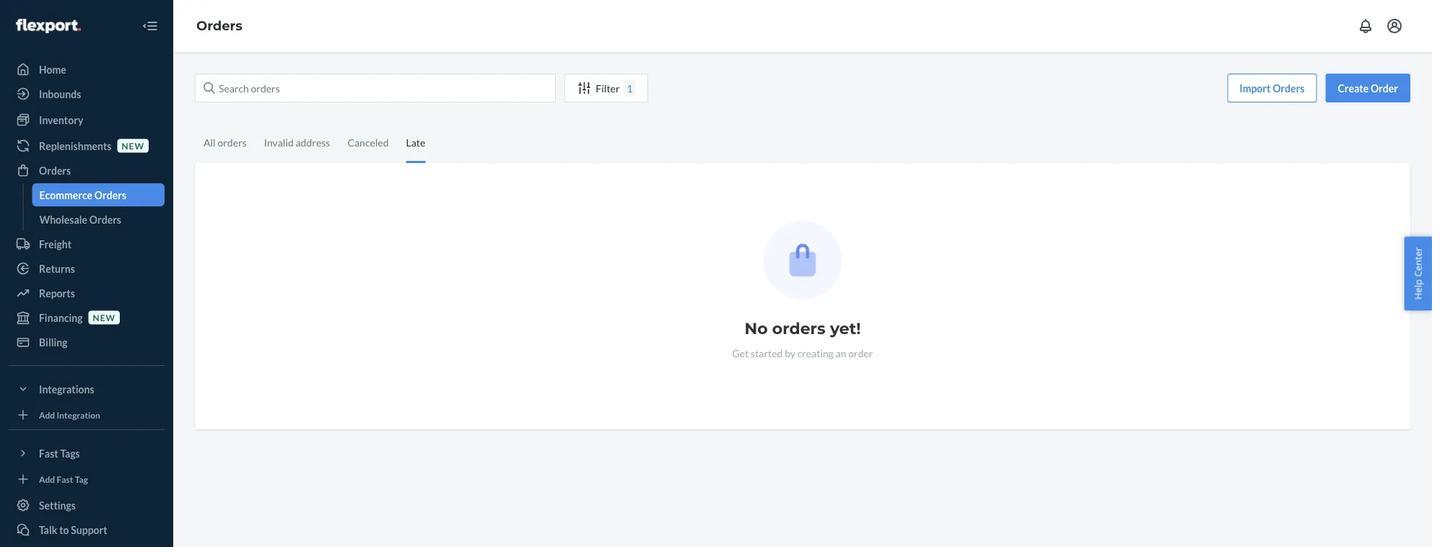 Task type: vqa. For each thing, say whether or not it's contained in the screenshot.
Add Fast Tag link
yes



Task type: locate. For each thing, give the bounding box(es) containing it.
home link
[[9, 58, 165, 81]]

no
[[745, 319, 768, 338]]

0 vertical spatial fast
[[39, 447, 58, 460]]

create order link
[[1326, 74, 1411, 103]]

1 vertical spatial orders link
[[9, 159, 165, 182]]

wholesale
[[39, 213, 87, 226]]

orders link
[[196, 18, 243, 34], [9, 159, 165, 182]]

reports
[[39, 287, 75, 299]]

orders for ecommerce orders
[[94, 189, 126, 201]]

inventory link
[[9, 108, 165, 131]]

fast
[[39, 447, 58, 460], [57, 474, 73, 484]]

fast tags
[[39, 447, 80, 460]]

invalid
[[264, 136, 294, 148]]

talk to support
[[39, 524, 107, 536]]

0 vertical spatial orders link
[[196, 18, 243, 34]]

billing link
[[9, 331, 165, 354]]

add fast tag link
[[9, 471, 165, 488]]

0 horizontal spatial orders
[[218, 136, 247, 148]]

help
[[1412, 279, 1425, 300]]

add left integration
[[39, 410, 55, 420]]

orders
[[218, 136, 247, 148], [772, 319, 826, 338]]

2 add from the top
[[39, 474, 55, 484]]

get
[[733, 347, 749, 359]]

orders down ecommerce orders link
[[89, 213, 121, 226]]

orders right all
[[218, 136, 247, 148]]

orders inside ecommerce orders link
[[94, 189, 126, 201]]

ecommerce orders
[[39, 189, 126, 201]]

new down reports link
[[93, 312, 116, 323]]

ecommerce orders link
[[32, 183, 165, 207]]

1 vertical spatial orders
[[772, 319, 826, 338]]

add
[[39, 410, 55, 420], [39, 474, 55, 484]]

add inside add integration link
[[39, 410, 55, 420]]

1 vertical spatial add
[[39, 474, 55, 484]]

yet!
[[830, 319, 861, 338]]

1 horizontal spatial orders
[[772, 319, 826, 338]]

orders right import
[[1273, 82, 1305, 94]]

1
[[627, 82, 633, 94]]

add inside 'add fast tag' link
[[39, 474, 55, 484]]

creating
[[798, 347, 834, 359]]

orders link up ecommerce orders
[[9, 159, 165, 182]]

to
[[59, 524, 69, 536]]

wholesale orders
[[39, 213, 121, 226]]

orders up get started by creating an order
[[772, 319, 826, 338]]

1 horizontal spatial new
[[122, 140, 144, 151]]

integration
[[57, 410, 100, 420]]

0 horizontal spatial new
[[93, 312, 116, 323]]

tag
[[75, 474, 88, 484]]

flexport logo image
[[16, 19, 81, 33]]

0 vertical spatial orders
[[218, 136, 247, 148]]

orders up wholesale orders "link"
[[94, 189, 126, 201]]

empty list image
[[764, 221, 842, 300]]

orders inside import orders button
[[1273, 82, 1305, 94]]

all
[[204, 136, 216, 148]]

no orders yet!
[[745, 319, 861, 338]]

talk to support button
[[9, 518, 165, 542]]

center
[[1412, 247, 1425, 277]]

fast left tags
[[39, 447, 58, 460]]

create order
[[1338, 82, 1399, 94]]

new down the inventory link
[[122, 140, 144, 151]]

all orders
[[204, 136, 247, 148]]

1 vertical spatial new
[[93, 312, 116, 323]]

add up 'settings'
[[39, 474, 55, 484]]

settings
[[39, 499, 76, 512]]

orders link up search 'icon'
[[196, 18, 243, 34]]

1 horizontal spatial orders link
[[196, 18, 243, 34]]

1 add from the top
[[39, 410, 55, 420]]

fast inside 'add fast tag' link
[[57, 474, 73, 484]]

new
[[122, 140, 144, 151], [93, 312, 116, 323]]

ecommerce
[[39, 189, 92, 201]]

settings link
[[9, 494, 165, 517]]

close navigation image
[[142, 17, 159, 35]]

get started by creating an order
[[733, 347, 873, 359]]

open account menu image
[[1386, 17, 1404, 35]]

talk
[[39, 524, 57, 536]]

1 vertical spatial fast
[[57, 474, 73, 484]]

orders inside wholesale orders "link"
[[89, 213, 121, 226]]

filter
[[596, 82, 620, 94]]

0 vertical spatial add
[[39, 410, 55, 420]]

add integration
[[39, 410, 100, 420]]

0 vertical spatial new
[[122, 140, 144, 151]]

Search orders text field
[[195, 74, 556, 103]]

fast left tag
[[57, 474, 73, 484]]

orders
[[196, 18, 243, 34], [1273, 82, 1305, 94], [39, 164, 71, 177], [94, 189, 126, 201], [89, 213, 121, 226]]

search image
[[204, 82, 215, 94]]

help center button
[[1405, 237, 1433, 311]]



Task type: describe. For each thing, give the bounding box(es) containing it.
freight link
[[9, 233, 165, 256]]

import orders
[[1240, 82, 1305, 94]]

open notifications image
[[1358, 17, 1375, 35]]

replenishments
[[39, 140, 112, 152]]

0 horizontal spatial orders link
[[9, 159, 165, 182]]

by
[[785, 347, 796, 359]]

add for add integration
[[39, 410, 55, 420]]

tags
[[60, 447, 80, 460]]

home
[[39, 63, 66, 75]]

support
[[71, 524, 107, 536]]

fast inside "fast tags" dropdown button
[[39, 447, 58, 460]]

invalid address
[[264, 136, 330, 148]]

integrations
[[39, 383, 94, 395]]

new for replenishments
[[122, 140, 144, 151]]

orders for wholesale orders
[[89, 213, 121, 226]]

reports link
[[9, 282, 165, 305]]

returns link
[[9, 257, 165, 280]]

fast tags button
[[9, 442, 165, 465]]

financing
[[39, 312, 83, 324]]

new for financing
[[93, 312, 116, 323]]

add fast tag
[[39, 474, 88, 484]]

order
[[1371, 82, 1399, 94]]

canceled
[[348, 136, 389, 148]]

help center
[[1412, 247, 1425, 300]]

add for add fast tag
[[39, 474, 55, 484]]

import orders button
[[1228, 74, 1317, 103]]

billing
[[39, 336, 68, 348]]

orders up search 'icon'
[[196, 18, 243, 34]]

import
[[1240, 82, 1271, 94]]

inbounds link
[[9, 82, 165, 105]]

create
[[1338, 82, 1369, 94]]

inventory
[[39, 114, 83, 126]]

returns
[[39, 262, 75, 275]]

filter 1
[[596, 82, 633, 94]]

freight
[[39, 238, 72, 250]]

orders for import orders
[[1273, 82, 1305, 94]]

address
[[296, 136, 330, 148]]

integrations button
[[9, 378, 165, 401]]

inbounds
[[39, 88, 81, 100]]

wholesale orders link
[[32, 208, 165, 231]]

late
[[406, 136, 426, 148]]

started
[[751, 347, 783, 359]]

an
[[836, 347, 847, 359]]

orders for no
[[772, 319, 826, 338]]

orders up ecommerce
[[39, 164, 71, 177]]

add integration link
[[9, 407, 165, 424]]

order
[[849, 347, 873, 359]]

orders for all
[[218, 136, 247, 148]]



